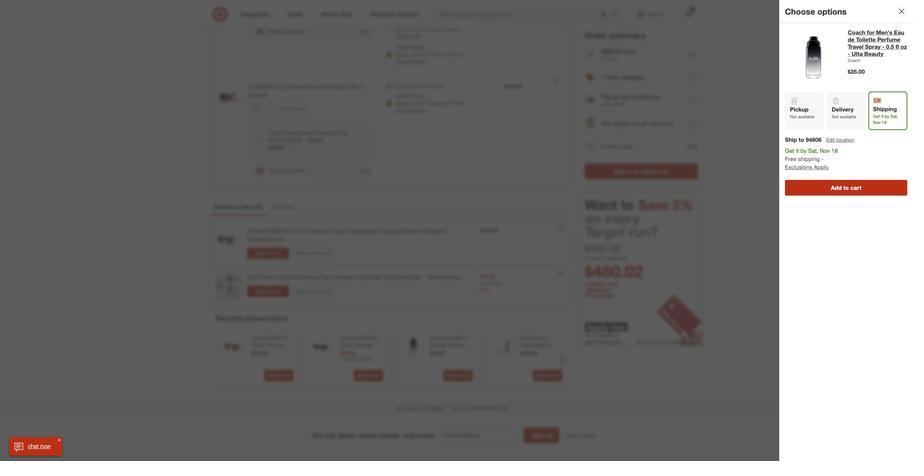 Task type: describe. For each thing, give the bounding box(es) containing it.
with inside same day delivery with shipt get it as soon as 6pm today learn more
[[439, 19, 449, 25]]

shop for christmas
[[296, 289, 307, 294]]

allstate
[[307, 137, 323, 143]]

saved for later ( 2 )
[[215, 204, 262, 211]]

shop similar items button for woman
[[293, 248, 335, 259]]

code
[[620, 143, 633, 150]]

save for second the save for later button
[[281, 106, 290, 112]]

coach for men's eau de toilette perfume travel spray - 0.5 fl oz - ulta beauty link for $35.00
[[430, 335, 471, 370]]

to inside coach hc8374u 51mm woman square sunglasses polarized brown gradient polarized lens list item
[[266, 251, 270, 256]]

nov for get it by sat, nov 18 when you order by 12:00pm tomorrow
[[426, 2, 435, 8]]

learn
[[396, 33, 408, 39]]

spider-
[[330, 83, 349, 90]]

change for store pickup radio
[[396, 59, 413, 65]]

today
[[446, 26, 459, 32]]

$173.00
[[348, 357, 363, 362]]

a inside apply now for a credit or debit redcard
[[593, 332, 597, 339]]

sign up button
[[524, 428, 559, 444]]

same
[[396, 19, 409, 25]]

you
[[408, 10, 415, 15]]

add inside the $399.99 add to cart
[[536, 373, 544, 379]]

1 offer available button inside cart item ready to fulfill group
[[512, 7, 548, 14]]

shop similar items for woman
[[296, 251, 332, 256]]

sat, inside shipping get it by sat, nov 18
[[891, 114, 898, 119]]

add to cart button down $173.00
[[354, 370, 383, 382]]

woman
[[310, 228, 329, 235]]

cart inside coach hc8374u 51mm woman square sunglasses polarized brown gradient polarized lens list item
[[271, 251, 279, 256]]

12:00pm
[[435, 10, 452, 15]]

perfume for coach for men's eau de toilette perfume travel spray - 0.5 fl oz - ulta beauty
[[430, 350, 449, 356]]

1 save for later button from the top
[[277, 6, 309, 18]]

subtotal
[[585, 281, 607, 288]]

40ct
[[247, 274, 258, 281]]

subtotal
[[606, 255, 627, 262]]

playstation 5 digital edition console
[[520, 335, 551, 356]]

restrictions
[[650, 340, 672, 345]]

add to cart button down plastic at the bottom of page
[[247, 286, 289, 298]]

1 horizontal spatial with
[[608, 281, 619, 288]]

$35.00 for $35.00 add to cart
[[430, 351, 445, 357]]

affirm image
[[586, 96, 595, 103]]

playstation 5 digital edition console link
[[520, 335, 561, 356]]

order for the change store button corresponding to store pickup radio
[[396, 44, 409, 50]]

add to cart button down the coach for men's eau de toilette perfume travel spray - 0.5 fl oz - ulta beauty
[[443, 370, 473, 382]]

delivery inside the delivery not available
[[832, 106, 854, 113]]

not for delivery
[[832, 114, 839, 120]]

wondershop™
[[428, 274, 463, 281]]

add to cart button down lens
[[247, 248, 289, 259]]

coach for coach hc8374u 51mm female square sunglasses polarized
[[251, 335, 266, 342]]

ulta for coach for men's eau de toilette perfume travel spray - 0.5 fl oz - ulta beauty coach
[[852, 50, 863, 57]]

0 vertical spatial redcard
[[589, 287, 611, 294]]

recently
[[216, 314, 244, 323]]

perfume for coach for men's eau de toilette perfume travel spray - 0.5 fl oz - ulta beauty coach
[[878, 36, 901, 43]]

day
[[410, 19, 419, 25]]

de for coach for men's eau de toilette perfume travel spray - 0.5 fl oz - ulta beauty
[[440, 343, 446, 349]]

order
[[416, 10, 427, 15]]

change for store pickup option
[[396, 107, 413, 113]]

40ct plastic finial christmas tree ornament set pale teal/gold/slate - wondershop™
[[247, 274, 463, 281]]

40ct plastic finial christmas tree ornament set pale teal/gold/slate - wondershop&#8482; image
[[214, 272, 243, 301]]

2 vertical spatial at
[[424, 406, 428, 412]]

nov inside shipping get it by sat, nov 18
[[874, 120, 881, 125]]

it inside get it by sat, nov 18 free shipping exclusions apply. add to cart
[[796, 147, 799, 155]]

0 vertical spatial order
[[585, 30, 607, 40]]

0 vertical spatial add button
[[360, 28, 370, 35]]

pay as low as $52/mo. with affirm
[[602, 93, 661, 107]]

$10.50
[[480, 274, 495, 280]]

hc8279u
[[357, 335, 379, 342]]

save for later for second the save for later button
[[281, 106, 306, 112]]

40ct plastic finial christmas tree ornament set pale teal/gold/slate - wondershop™ list item
[[210, 268, 568, 305]]

0 vertical spatial offer
[[517, 8, 527, 14]]

debit
[[585, 339, 598, 346]]

safely
[[410, 406, 422, 412]]

get for get it by sat, nov 18 free shipping exclusions apply. add to cart
[[785, 147, 795, 155]]

0.5 for coach for men's eau de toilette perfume travel spray - 0.5 fl oz - ulta beauty coach
[[887, 43, 895, 50]]

oz for coach for men's eau de toilette perfume travel spray - 0.5 fl oz - ulta beauty coach
[[901, 43, 907, 50]]

want
[[585, 197, 618, 213]]

eligible
[[613, 120, 631, 127]]

cart item ready to fulfill group containing playstation 5 console marvel's spider-man 2 bundle
[[210, 74, 567, 187]]

hours for store pickup option
[[430, 100, 443, 106]]

beauty for coach for men's eau de toilette perfume travel spray - 0.5 fl oz - ulta beauty
[[441, 364, 456, 370]]

1 vertical spatial add button
[[687, 142, 698, 151]]

2 vertical spatial later
[[242, 204, 254, 211]]

brown
[[407, 228, 423, 235]]

delivery not available
[[832, 106, 857, 120]]

shipping not available
[[396, 83, 445, 89]]

games
[[298, 130, 314, 136]]

lens
[[272, 236, 285, 243]]

digital
[[520, 343, 534, 349]]

*some restrictions apply.
[[636, 340, 684, 345]]

by inside get it by sat, nov 18 free shipping exclusions apply. add to cart
[[801, 147, 807, 155]]

$480.02
[[585, 262, 643, 282]]

(
[[256, 204, 257, 211]]

it inside shipping get it by sat, nov 18
[[882, 114, 884, 119]]

message
[[650, 120, 674, 127]]

raisin bran breakfast cereal - 24oz - kellogg's image
[[216, 0, 245, 23]]

add a substitute for the topmost add button
[[269, 28, 305, 34]]

to inside get it by sat, nov 18 free shipping exclusions apply. add to cart
[[844, 184, 849, 192]]

sat, for get it by sat, nov 18 free shipping exclusions apply. add to cart
[[809, 147, 819, 155]]

oz for coach for men's eau de toilette perfume travel spray - 0.5 fl oz - ulta beauty
[[460, 357, 465, 363]]

save for later for 2nd the save for later button from the bottom of the page
[[281, 9, 306, 15]]

$35.00 for $35.00
[[848, 68, 865, 75]]

year
[[273, 130, 283, 136]]

2 vertical spatial add to cart
[[357, 373, 380, 379]]

in
[[628, 168, 633, 175]]

0 vertical spatial 1 offer available
[[512, 8, 548, 14]]

edition
[[535, 343, 551, 349]]

within for store pickup radio
[[411, 51, 424, 57]]

0 vertical spatial later
[[298, 9, 306, 15]]

soon
[[416, 26, 427, 32]]

coach hc8374u 51mm woman square sunglasses polarized brown gradient polarized lens
[[247, 228, 447, 243]]

ready for the change store button corresponding to store pickup radio
[[396, 51, 410, 57]]

polarized for coach hc8374u 51mm woman square sunglasses polarized brown gradient polarized lens
[[381, 228, 405, 235]]

coach for coach hc8279u 51mm female rectangle sunglasses
[[341, 335, 355, 342]]

2 year video games protection plan ($450-$499.99) - allstate
[[269, 130, 350, 143]]

out
[[660, 168, 668, 175]]

apply now for a credit or debit redcard
[[585, 323, 626, 346]]

pale
[[371, 274, 382, 281]]

playstation 5 console marvel&#39;s spider-man 2 bundle image
[[216, 83, 245, 111]]

cart
[[452, 406, 461, 412]]

0.5 for coach for men's eau de toilette perfume travel spray - 0.5 fl oz - ulta beauty
[[448, 357, 455, 363]]

add to cart for plastic
[[256, 289, 279, 294]]

1 inside cart item ready to fulfill group
[[512, 8, 515, 14]]

as up affirm
[[613, 93, 620, 101]]

affirm
[[613, 101, 626, 107]]

sunglasses for coach hc8279u 51mm female rectangle sunglasses
[[341, 357, 366, 363]]

2 vertical spatial shop
[[396, 406, 408, 412]]

add inside get it by sat, nov 18 free shipping exclusions apply. add to cart
[[831, 184, 842, 192]]

console inside playstation 5 digital edition console
[[520, 350, 538, 356]]

promo code
[[602, 143, 633, 150]]

substitute for bottommost add button
[[283, 168, 305, 174]]

edit location button
[[826, 136, 855, 144]]

fl for coach for men's eau de toilette perfume travel spray - 0.5 fl oz - ulta beauty
[[456, 357, 459, 363]]

coach for coach hc8374u 51mm woman square sunglasses polarized brown gradient polarized lens
[[247, 228, 264, 235]]

$399.99
[[520, 351, 537, 357]]

apply.
[[814, 164, 830, 171]]

Service plan checkbox
[[256, 138, 263, 145]]

ornament
[[333, 274, 359, 281]]

a for bottommost add button
[[279, 168, 282, 174]]

delivery inside same day delivery with shipt get it as soon as 6pm today learn more
[[420, 19, 438, 25]]

for inside the coach for men's eau de toilette perfume travel spray - 0.5 fl oz - ulta beauty
[[446, 335, 452, 342]]

up
[[546, 432, 553, 440]]

gradient
[[425, 228, 447, 235]]

cart inside 40ct plastic finial christmas tree ornament set pale teal/gold/slate - wondershop™ list item
[[271, 289, 279, 294]]

add a substitute for bottommost add button
[[269, 168, 305, 174]]

plan
[[340, 130, 350, 136]]

options
[[818, 6, 847, 16]]

2 inside playstation 5 console marvel's spider-man 2 bundle
[[362, 83, 365, 90]]

console inside playstation 5 console marvel's spider-man 2 bundle
[[284, 83, 305, 90]]

a for the topmost add button
[[279, 28, 282, 34]]

teal/gold/slate
[[383, 274, 422, 281]]

current
[[585, 255, 604, 262]]

exclusions apply. link
[[785, 164, 830, 171]]

)
[[261, 204, 262, 211]]

sunglasses for coach hc8374u 51mm female square sunglasses polarized
[[251, 357, 277, 363]]

shop similar items for christmas
[[296, 289, 332, 294]]

within for store pickup option
[[411, 100, 424, 106]]

✕
[[58, 439, 60, 443]]

or
[[614, 332, 619, 339]]

2 vertical spatial save
[[638, 197, 669, 213]]

and
[[403, 432, 415, 440]]

subtotal with
[[585, 281, 620, 288]]

for inside apply now for a credit or debit redcard
[[585, 332, 592, 339]]

ship
[[785, 136, 797, 144]]

de for coach for men's eau de toilette perfume travel spray - 0.5 fl oz - ulta beauty coach
[[848, 36, 855, 43]]

trends,
[[379, 432, 401, 440]]

1 vertical spatial later
[[298, 106, 306, 112]]

coach hc8374u 51mm woman square sunglasses polarized brown gradient polarized lens image
[[214, 226, 243, 254]]

ulta for coach for men's eau de toilette perfume travel spray - 0.5 fl oz - ulta beauty
[[430, 364, 439, 370]]

0 horizontal spatial not
[[602, 120, 611, 127]]

$69.00
[[269, 144, 284, 150]]

add inside $210.00 add to cart
[[267, 373, 275, 379]]

2 link
[[681, 6, 697, 22]]

beauty for coach for men's eau de toilette perfume travel spray - 0.5 fl oz - ulta beauty coach
[[865, 50, 884, 57]]

affirm image
[[585, 95, 596, 106]]

as right the low
[[632, 93, 639, 101]]

cart inside the $399.99 add to cart
[[551, 373, 559, 379]]

$210.00 add to cart
[[251, 351, 290, 379]]

coach for men's eau de toilette perfume travel spray - 0.5 fl oz - ulta beauty coach
[[848, 29, 907, 63]]

low
[[621, 93, 631, 101]]

coach for men&#39;s eau de toilette perfume travel spray - 0.5 fl oz - ulta beauty image
[[785, 29, 842, 86]]

by inside shipping get it by sat, nov 18
[[885, 114, 890, 119]]

cart inside $210.00 add to cart
[[282, 373, 290, 379]]

2 vertical spatial items
[[270, 314, 288, 323]]

toilette for coach for men's eau de toilette perfume travel spray - 0.5 fl oz - ulta beauty
[[447, 343, 463, 349]]

coach hc8374u 51mm female square sunglasses polarized link
[[251, 335, 292, 370]]

eau for coach for men's eau de toilette perfume travel spray - 0.5 fl oz - ulta beauty
[[430, 343, 439, 349]]

run?
[[629, 224, 658, 240]]

1 vertical spatial target
[[430, 406, 443, 412]]

51mm for coach hc8374u 51mm woman square sunglasses polarized brown gradient polarized lens
[[292, 228, 308, 235]]

coach hc8374u 51mm woman square sunglasses polarized brown gradient polarized lens list item
[[210, 222, 568, 265]]

cart inside $35.00 add to cart
[[461, 373, 469, 379]]

not for pickup
[[790, 114, 797, 120]]

2 vertical spatial add button
[[360, 168, 370, 174]]

add inside $35.00 add to cart
[[446, 373, 455, 379]]

$210.00 for $210.00
[[480, 228, 498, 234]]

40ct plastic finial christmas tree ornament set pale teal/gold/slate - wondershop™ link
[[247, 274, 463, 282]]

female for square
[[267, 343, 283, 349]]

shipt
[[450, 19, 462, 25]]

$15.00
[[489, 281, 502, 287]]

0 vertical spatial 5%
[[673, 197, 693, 213]]

pickup inside pickup not available
[[790, 106, 809, 113]]

order pickup ready within 2 hours at pinole change store for the change store button corresponding to store pickup option
[[396, 93, 463, 113]]



Task type: locate. For each thing, give the bounding box(es) containing it.
cart item ready to fulfill group
[[210, 0, 567, 74], [210, 74, 567, 187]]

change store button right store pickup option
[[396, 107, 426, 114]]

change store button for store pickup radio
[[396, 58, 426, 65]]

1 horizontal spatial nov
[[820, 147, 830, 155]]

1 horizontal spatial sat,
[[809, 147, 819, 155]]

18 for get it by sat, nov 18 when you order by 12:00pm tomorrow
[[436, 2, 442, 8]]

0 vertical spatial fl
[[896, 43, 899, 50]]

perfume inside coach for men's eau de toilette perfume travel spray - 0.5 fl oz - ulta beauty coach
[[878, 36, 901, 43]]

0 vertical spatial save for later
[[281, 9, 306, 15]]

men's for coach for men's eau de toilette perfume travel spray - 0.5 fl oz - ulta beauty coach
[[877, 29, 893, 36]]

2 add a substitute from the top
[[269, 168, 305, 174]]

hc8374u up lens
[[265, 228, 290, 235]]

0 vertical spatial target
[[585, 224, 625, 240]]

What can we help you find? suggestions appear below search field
[[436, 6, 614, 22]]

$399.99 add to cart
[[520, 351, 559, 379]]

sign for sign up
[[533, 432, 545, 440]]

0 vertical spatial nov
[[426, 2, 435, 8]]

pickup up ship to 94806
[[790, 106, 809, 113]]

1 within from the top
[[411, 51, 424, 57]]

order down shipping not available
[[396, 93, 409, 99]]

2 hours from the top
[[430, 100, 443, 106]]

Store pickup radio
[[386, 100, 393, 107]]

spray inside coach for men's eau de toilette perfume travel spray - 0.5 fl oz - ulta beauty coach
[[866, 43, 881, 50]]

1 horizontal spatial 18
[[832, 147, 838, 155]]

get up free
[[785, 147, 795, 155]]

1 vertical spatial polarized
[[247, 236, 271, 243]]

add to cart down plastic at the bottom of page
[[256, 289, 279, 294]]

get right the delivery not available
[[874, 114, 880, 119]]

coach hc8374u 51mm female square sunglasses polarized
[[251, 335, 289, 370]]

coach inside coach hc8374u 51mm woman square sunglasses polarized brown gradient polarized lens
[[247, 228, 264, 235]]

change down shipping not available
[[396, 107, 413, 113]]

1 vertical spatial order
[[396, 44, 409, 50]]

ulta inside the coach for men's eau de toilette perfume travel spray - 0.5 fl oz - ulta beauty
[[430, 364, 439, 370]]

shop left safely
[[396, 406, 408, 412]]

rectangle
[[341, 350, 363, 356]]

order pickup ready within 2 hours at pinole change store for the change store button corresponding to store pickup radio
[[396, 44, 463, 65]]

ready right store pickup radio
[[396, 51, 410, 57]]

coach inside the coach hc8374u 51mm female square sunglasses polarized
[[251, 335, 266, 342]]

fl for coach for men's eau de toilette perfume travel spray - 0.5 fl oz - ulta beauty coach
[[896, 43, 899, 50]]

2 save for later from the top
[[281, 106, 306, 112]]

nov inside get it by sat, nov 18 free shipping exclusions apply. add to cart
[[820, 147, 830, 155]]

2 inside the 2 year video games protection plan ($450-$499.99) - allstate
[[269, 130, 272, 136]]

travel for coach for men's eau de toilette perfume travel spray - 0.5 fl oz - ulta beauty
[[451, 350, 463, 356]]

store for store pickup option
[[415, 107, 426, 113]]

ship to 94806
[[785, 136, 822, 144]]

1 vertical spatial fl
[[456, 357, 459, 363]]

available inside pickup not available
[[798, 114, 815, 120]]

on
[[585, 210, 601, 227]]

square for female
[[251, 350, 267, 356]]

2 horizontal spatial 51mm
[[341, 343, 355, 349]]

get up when
[[396, 2, 404, 8]]

playstation up digital
[[520, 335, 545, 342]]

0 vertical spatial hc8374u
[[265, 228, 290, 235]]

1 horizontal spatial 0.5
[[887, 43, 895, 50]]

1 vertical spatial now
[[40, 443, 50, 450]]

hours down 6pm
[[430, 51, 443, 57]]

square for woman
[[331, 228, 349, 235]]

square inside the coach hc8374u 51mm female square sunglasses polarized
[[251, 350, 267, 356]]

1 horizontal spatial toilette
[[856, 36, 876, 43]]

0 horizontal spatial coach for men's eau de toilette perfume travel spray - 0.5 fl oz - ulta beauty link
[[430, 335, 471, 370]]

get it by sat, nov 18 when you order by 12:00pm tomorrow
[[396, 2, 473, 15]]

hc8374u up $210.00 add to cart
[[267, 335, 289, 342]]

1 vertical spatial $210.00
[[251, 351, 269, 357]]

0 vertical spatial store
[[415, 59, 426, 65]]

shop similar items down christmas
[[296, 289, 332, 294]]

1 vertical spatial 18
[[882, 120, 887, 125]]

coach for men's eau de toilette perfume travel spray - 0.5 fl oz - ulta beauty
[[430, 335, 469, 370]]

1 vertical spatial 1
[[602, 74, 605, 81]]

1 substitute from the top
[[283, 28, 305, 34]]

playstation 5 console marvel's spider-man 2 bundle
[[249, 83, 365, 98]]

pickup for store pickup radio
[[410, 44, 425, 50]]

18 inside shipping get it by sat, nov 18
[[882, 120, 887, 125]]

0 horizontal spatial travel
[[451, 350, 463, 356]]

0 vertical spatial within
[[411, 51, 424, 57]]

0 vertical spatial with
[[439, 19, 449, 25]]

to inside the $399.99 add to cart
[[545, 373, 549, 379]]

playstation for playstation 5 console marvel's spider-man 2 bundle
[[249, 83, 278, 90]]

beauty inside the coach for men's eau de toilette perfume travel spray - 0.5 fl oz - ulta beauty
[[441, 364, 456, 370]]

now for apply
[[610, 323, 626, 332]]

now right the apply
[[610, 323, 626, 332]]

1 order pickup ready within 2 hours at pinole change store from the top
[[396, 44, 463, 65]]

choose options
[[785, 6, 847, 16]]

sign in to check out button
[[585, 164, 698, 179]]

- inside 40ct plastic finial christmas tree ornament set pale teal/gold/slate - wondershop™ link
[[424, 274, 426, 281]]

0 horizontal spatial now
[[40, 443, 50, 450]]

0 vertical spatial console
[[284, 83, 305, 90]]

1 vertical spatial playstation
[[520, 335, 545, 342]]

delivery up location
[[832, 106, 854, 113]]

$210.00 inside coach hc8374u 51mm woman square sunglasses polarized brown gradient polarized lens list item
[[480, 228, 498, 234]]

change store button right store pickup radio
[[396, 58, 426, 65]]

102000529207761
[[467, 406, 509, 412]]

perfume
[[878, 36, 901, 43], [430, 350, 449, 356]]

2 change from the top
[[396, 107, 413, 113]]

travel for coach for men's eau de toilette perfume travel spray - 0.5 fl oz - ulta beauty coach
[[848, 43, 864, 50]]

perfume inside the coach for men's eau de toilette perfume travel spray - 0.5 fl oz - ulta beauty
[[430, 350, 449, 356]]

add to cart inside coach hc8374u 51mm woman square sunglasses polarized brown gradient polarized lens list item
[[256, 251, 279, 256]]

coach hc8279u 51mm female rectangle sunglasses link
[[341, 335, 382, 363]]

1 horizontal spatial oz
[[901, 43, 907, 50]]

get for get it by sat, nov 18 when you order by 12:00pm tomorrow
[[396, 2, 404, 8]]

apply now button
[[585, 323, 628, 332]]

to inside $210.00 add to cart
[[277, 373, 281, 379]]

$499.99)
[[283, 137, 302, 143]]

redcard down apply now button
[[600, 339, 622, 346]]

sunglasses
[[351, 228, 380, 235], [251, 357, 277, 363], [341, 357, 366, 363]]

it inside same day delivery with shipt get it as soon as 6pm today learn more
[[405, 26, 408, 32]]

hours for store pickup radio
[[430, 51, 443, 57]]

hc8374u for female
[[267, 335, 289, 342]]

get it by sat, nov 18 free shipping exclusions apply. add to cart
[[785, 147, 862, 192]]

pickup for store pickup option
[[410, 93, 425, 99]]

coach inside coach hc8279u 51mm female rectangle sunglasses
[[341, 335, 355, 342]]

None radio
[[386, 1, 393, 8], [386, 26, 393, 33], [386, 83, 393, 90], [386, 1, 393, 8], [386, 26, 393, 33], [386, 83, 393, 90]]

1 horizontal spatial spray
[[866, 43, 881, 50]]

5 inside playstation 5 digital edition console
[[546, 335, 549, 342]]

as
[[409, 26, 414, 32], [428, 26, 433, 32], [613, 93, 620, 101], [632, 93, 639, 101]]

marvel's
[[307, 83, 328, 90]]

apply.
[[673, 340, 684, 345]]

1 horizontal spatial 1 offer available button
[[585, 66, 698, 89]]

1 horizontal spatial travel
[[848, 43, 864, 50]]

items down the woman at the left of page
[[321, 251, 332, 256]]

add to cart button down $399.99 on the bottom right of page
[[533, 370, 562, 382]]

$505.28 current subtotal $480.02
[[585, 243, 643, 282]]

get inside get it by sat, nov 18 free shipping exclusions apply. add to cart
[[785, 147, 795, 155]]

1 horizontal spatial fl
[[896, 43, 899, 50]]

spray for coach for men's eau de toilette perfume travel spray - 0.5 fl oz - ulta beauty
[[430, 357, 443, 363]]

0 vertical spatial beauty
[[865, 50, 884, 57]]

1 vertical spatial add a substitute
[[269, 168, 305, 174]]

console
[[284, 83, 305, 90], [520, 350, 538, 356]]

de inside the coach for men's eau de toilette perfume travel spray - 0.5 fl oz - ulta beauty
[[440, 343, 446, 349]]

with up the savings
[[608, 281, 619, 288]]

to inside $35.00 add to cart
[[456, 373, 460, 379]]

$210.00
[[480, 228, 498, 234], [251, 351, 269, 357]]

console left marvel's
[[284, 83, 305, 90]]

0 vertical spatial sale
[[480, 287, 490, 293]]

51mm left the woman at the left of page
[[292, 228, 308, 235]]

0 vertical spatial pickup
[[410, 44, 425, 50]]

substitute for the topmost add button
[[283, 28, 305, 34]]

5 inside playstation 5 console marvel's spider-man 2 bundle
[[279, 83, 282, 90]]

0 vertical spatial change
[[396, 59, 413, 65]]

*
[[693, 198, 695, 204]]

privacy policy link
[[565, 432, 596, 440]]

1 vertical spatial 0.5
[[448, 357, 455, 363]]

not inside the delivery not available
[[832, 114, 839, 120]]

toilette for coach for men's eau de toilette perfume travel spray - 0.5 fl oz - ulta beauty coach
[[856, 36, 876, 43]]

get left top
[[312, 432, 324, 440]]

similar down the woman at the left of page
[[308, 251, 320, 256]]

not
[[790, 114, 797, 120], [832, 114, 839, 120], [602, 120, 611, 127]]

it inside get it by sat, nov 18 when you order by 12:00pm tomorrow
[[405, 2, 408, 8]]

1 change from the top
[[396, 59, 413, 65]]

0 horizontal spatial ulta
[[430, 364, 439, 370]]

shop similar items inside 40ct plastic finial christmas tree ornament set pale teal/gold/slate - wondershop™ list item
[[296, 289, 332, 294]]

promo
[[602, 143, 619, 150]]

coach for men's eau de toilette perfume travel spray - 0.5 fl oz - ulta beauty image
[[401, 335, 426, 360], [401, 335, 426, 360]]

playstation
[[249, 83, 278, 90], [520, 335, 545, 342]]

0 horizontal spatial eau
[[430, 343, 439, 349]]

to
[[799, 136, 805, 144], [634, 168, 640, 175], [844, 184, 849, 192], [621, 197, 634, 213], [266, 251, 270, 256], [266, 289, 270, 294], [277, 373, 281, 379], [366, 373, 370, 379], [456, 373, 460, 379], [545, 373, 549, 379]]

female for rectangle
[[356, 343, 372, 349]]

51mm for coach hc8374u 51mm female square sunglasses polarized
[[251, 343, 265, 349]]

1 horizontal spatial $210.00
[[480, 228, 498, 234]]

now right the chat
[[40, 443, 50, 450]]

shop similar items down the woman at the left of page
[[296, 251, 332, 256]]

similar
[[308, 251, 320, 256], [308, 289, 320, 294]]

delivery up soon
[[420, 19, 438, 25]]

1 female from the left
[[267, 343, 283, 349]]

same day delivery with shipt get it as soon as 6pm today learn more
[[396, 19, 462, 39]]

target inside on every target run?
[[585, 224, 625, 240]]

0 horizontal spatial $35.00
[[430, 351, 445, 357]]

order
[[585, 30, 607, 40], [396, 44, 409, 50], [396, 93, 409, 99]]

ready right store pickup option
[[396, 100, 410, 106]]

sunglasses inside coach hc8279u 51mm female rectangle sunglasses
[[341, 357, 366, 363]]

store for store pickup radio
[[415, 59, 426, 65]]

sign inside sign in to check out button
[[614, 168, 626, 175]]

items inside coach hc8374u 51mm woman square sunglasses polarized brown gradient polarized lens list item
[[321, 251, 332, 256]]

1 horizontal spatial ulta
[[852, 50, 863, 57]]

choose
[[785, 6, 815, 16]]

at right safely
[[424, 406, 428, 412]]

1 horizontal spatial female
[[356, 343, 372, 349]]

hc8374u inside coach hc8374u 51mm woman square sunglasses polarized brown gradient polarized lens
[[265, 228, 290, 235]]

$210.00 inside $210.00 add to cart
[[251, 351, 269, 357]]

1 vertical spatial hours
[[430, 100, 443, 106]]

coach inside the coach for men's eau de toilette perfume travel spray - 0.5 fl oz - ulta beauty
[[430, 335, 445, 342]]

choose options dialog
[[780, 0, 914, 462]]

as left 6pm
[[428, 26, 433, 32]]

for inside coach for men's eau de toilette perfume travel spray - 0.5 fl oz - ulta beauty coach
[[867, 29, 875, 36]]

2 store from the top
[[415, 107, 426, 113]]

shop down christmas
[[296, 289, 307, 294]]

1 horizontal spatial men's
[[877, 29, 893, 36]]

shop similar items button down the woman at the left of page
[[293, 248, 335, 259]]

store
[[415, 59, 426, 65], [415, 107, 426, 113]]

2 horizontal spatial not
[[832, 114, 839, 120]]

1 shop similar items from the top
[[296, 251, 332, 256]]

0 vertical spatial shop similar items
[[296, 251, 332, 256]]

1 vertical spatial shop similar items
[[296, 289, 332, 294]]

redcard down $480.02
[[589, 287, 611, 294]]

available inside the delivery not available
[[840, 114, 857, 120]]

travel inside the coach for men's eau de toilette perfume travel spray - 0.5 fl oz - ulta beauty
[[451, 350, 463, 356]]

2 vertical spatial a
[[593, 332, 597, 339]]

oz inside the coach for men's eau de toilette perfume travel spray - 0.5 fl oz - ulta beauty
[[460, 357, 465, 363]]

cart inside get it by sat, nov 18 free shipping exclusions apply. add to cart
[[851, 184, 862, 192]]

0 horizontal spatial with
[[439, 19, 449, 25]]

within down shipping not available
[[411, 100, 424, 106]]

0 horizontal spatial $210.00
[[251, 351, 269, 357]]

get top deals, latest trends, and more.
[[312, 432, 435, 440]]

1 vertical spatial with
[[608, 281, 619, 288]]

add to cart button inside choose options 'dialog'
[[785, 180, 908, 196]]

shipping for get
[[874, 106, 897, 113]]

shop safely at target
[[396, 406, 443, 412]]

51mm inside coach hc8279u 51mm female rectangle sunglasses
[[341, 343, 355, 349]]

favorites
[[271, 204, 294, 211]]

within down more at left
[[411, 51, 424, 57]]

now for chat
[[40, 443, 50, 450]]

items for square
[[321, 251, 332, 256]]

fl inside the coach for men's eau de toilette perfume travel spray - 0.5 fl oz - ulta beauty
[[456, 357, 459, 363]]

0 horizontal spatial beauty
[[441, 364, 456, 370]]

not inside pickup not available
[[790, 114, 797, 120]]

order left summary
[[585, 30, 607, 40]]

$10.50 reg $15.00 sale
[[480, 274, 502, 293]]

items for tree
[[321, 289, 332, 294]]

sale inside $10.50 reg $15.00 sale
[[480, 287, 490, 293]]

sat, inside get it by sat, nov 18 when you order by 12:00pm tomorrow
[[416, 2, 425, 8]]

similar for woman
[[308, 251, 320, 256]]

eau for coach for men's eau de toilette perfume travel spray - 0.5 fl oz - ulta beauty coach
[[894, 29, 905, 36]]

1 horizontal spatial beauty
[[865, 50, 884, 57]]

0 horizontal spatial 5%
[[585, 292, 593, 299]]

pickup down shipping not available
[[410, 93, 425, 99]]

change store button for store pickup option
[[396, 107, 426, 114]]

similar for christmas
[[308, 289, 320, 294]]

51mm for coach hc8279u 51mm female rectangle sunglasses
[[341, 343, 355, 349]]

as down the 'day'
[[409, 26, 414, 32]]

later
[[298, 9, 306, 15], [298, 106, 306, 112], [242, 204, 254, 211]]

not
[[417, 83, 424, 89]]

1 horizontal spatial sale
[[480, 287, 490, 293]]

sunglasses for coach hc8374u 51mm woman square sunglasses polarized brown gradient polarized lens
[[351, 228, 380, 235]]

1 vertical spatial change
[[396, 107, 413, 113]]

cart item ready to fulfill group containing get it by sat, nov 18
[[210, 0, 567, 74]]

1 vertical spatial shop similar items button
[[293, 286, 335, 298]]

add to cart for hc8374u
[[256, 251, 279, 256]]

add inside coach hc8374u 51mm woman square sunglasses polarized brown gradient polarized lens list item
[[256, 251, 265, 256]]

$35.00 inside choose options 'dialog'
[[848, 68, 865, 75]]

0 horizontal spatial toilette
[[447, 343, 463, 349]]

shop for woman
[[296, 251, 307, 256]]

privacy
[[565, 433, 581, 439]]

cart # 102000529207761
[[452, 406, 509, 412]]

square down viewed
[[251, 350, 267, 356]]

- inside the 2 year video games protection plan ($450-$499.99) - allstate
[[303, 137, 305, 143]]

add to cart down lens
[[256, 251, 279, 256]]

within
[[411, 51, 424, 57], [411, 100, 424, 106]]

sign left in
[[614, 168, 626, 175]]

51mm inside the coach hc8374u 51mm female square sunglasses polarized
[[251, 343, 265, 349]]

shop similar items inside coach hc8374u 51mm woman square sunglasses polarized brown gradient polarized lens list item
[[296, 251, 332, 256]]

sale for $86.50
[[364, 357, 373, 362]]

0 horizontal spatial sale
[[364, 357, 373, 362]]

0 vertical spatial 1 offer available button
[[512, 7, 548, 14]]

shipping for not
[[396, 83, 415, 89]]

1 shop similar items button from the top
[[293, 248, 335, 259]]

square
[[331, 228, 349, 235], [251, 350, 267, 356]]

order pickup ready within 2 hours at pinole change store down not
[[396, 93, 463, 113]]

2 within from the top
[[411, 100, 424, 106]]

toilette inside the coach for men's eau de toilette perfume travel spray - 0.5 fl oz - ulta beauty
[[447, 343, 463, 349]]

store down shipping not available
[[415, 107, 426, 113]]

order pickup ready within 2 hours at pinole change store down more at left
[[396, 44, 463, 65]]

items right viewed
[[270, 314, 288, 323]]

0 vertical spatial polarized
[[381, 228, 405, 235]]

eau inside coach for men's eau de toilette perfume travel spray - 0.5 fl oz - ulta beauty coach
[[894, 29, 905, 36]]

shipping get it by sat, nov 18
[[874, 106, 898, 125]]

travel
[[848, 43, 864, 50], [451, 350, 463, 356]]

2 shop similar items button from the top
[[293, 286, 335, 298]]

at down shipping not available
[[444, 100, 448, 106]]

1 vertical spatial 1 offer available
[[602, 74, 645, 81]]

0 vertical spatial 1
[[512, 8, 515, 14]]

square inside coach hc8374u 51mm woman square sunglasses polarized brown gradient polarized lens
[[331, 228, 349, 235]]

0 horizontal spatial men's
[[454, 335, 467, 342]]

nov inside get it by sat, nov 18 when you order by 12:00pm tomorrow
[[426, 2, 435, 8]]

at down 6pm
[[444, 51, 448, 57]]

1 vertical spatial hc8374u
[[267, 335, 289, 342]]

save for 2nd the save for later button from the bottom of the page
[[281, 9, 290, 15]]

sat, for get it by sat, nov 18 when you order by 12:00pm tomorrow
[[416, 2, 425, 8]]

sign for sign in to check out
[[614, 168, 626, 175]]

shipping inside shipping get it by sat, nov 18
[[874, 106, 897, 113]]

1 hours from the top
[[430, 51, 443, 57]]

spray for coach for men's eau de toilette perfume travel spray - 0.5 fl oz - ulta beauty coach
[[866, 43, 881, 50]]

0 vertical spatial spray
[[866, 43, 881, 50]]

1 horizontal spatial playstation
[[520, 335, 545, 342]]

men's inside coach for men's eau de toilette perfume travel spray - 0.5 fl oz - ulta beauty coach
[[877, 29, 893, 36]]

add a substitute
[[269, 28, 305, 34], [269, 168, 305, 174]]

✕ button
[[56, 438, 62, 444]]

coach hc8374u 51mm female square sunglasses polarized image
[[222, 335, 247, 360], [222, 335, 247, 360]]

sunglasses inside coach hc8374u 51mm woman square sunglasses polarized brown gradient polarized lens
[[351, 228, 380, 235]]

0 vertical spatial similar
[[308, 251, 320, 256]]

hc8374u for woman
[[265, 228, 290, 235]]

1 vertical spatial 1 offer available button
[[585, 66, 698, 89]]

2 save for later button from the top
[[277, 103, 309, 115]]

ready for the change store button corresponding to store pickup option
[[396, 100, 410, 106]]

coach hc8279u 51mm female rectangle sunglasses image
[[311, 335, 336, 360], [311, 335, 336, 360]]

men's inside the coach for men's eau de toilette perfume travel spray - 0.5 fl oz - ulta beauty
[[454, 335, 467, 342]]

5
[[279, 83, 282, 90], [546, 335, 549, 342]]

51mm up $210.00 add to cart
[[251, 343, 265, 349]]

reg
[[480, 281, 488, 287]]

pinole for store pickup option
[[450, 100, 463, 106]]

18 inside get it by sat, nov 18 when you order by 12:00pm tomorrow
[[436, 2, 442, 8]]

not left 'eligible'
[[602, 120, 611, 127]]

sign in to check out
[[614, 168, 668, 175]]

female inside the coach hc8374u 51mm female square sunglasses polarized
[[267, 343, 283, 349]]

2 change store button from the top
[[396, 107, 426, 114]]

target left cart
[[430, 406, 443, 412]]

get up learn
[[396, 26, 404, 32]]

similar inside 40ct plastic finial christmas tree ornament set pale teal/gold/slate - wondershop™ list item
[[308, 289, 320, 294]]

1 vertical spatial ready
[[396, 100, 410, 106]]

1 save for later from the top
[[281, 9, 306, 15]]

shop similar items button inside 40ct plastic finial christmas tree ornament set pale teal/gold/slate - wondershop™ list item
[[293, 286, 335, 298]]

1 horizontal spatial not
[[790, 114, 797, 120]]

to inside 40ct plastic finial christmas tree ornament set pale teal/gold/slate - wondershop™ list item
[[266, 289, 270, 294]]

location
[[837, 137, 854, 143]]

0 vertical spatial hours
[[430, 51, 443, 57]]

check
[[642, 168, 658, 175]]

coach for coach for men's eau de toilette perfume travel spray - 0.5 fl oz - ulta beauty
[[430, 335, 445, 342]]

playstation up bundle
[[249, 83, 278, 90]]

1 change store button from the top
[[396, 58, 426, 65]]

2 substitute from the top
[[283, 168, 305, 174]]

5 for digital
[[546, 335, 549, 342]]

search button
[[609, 6, 626, 24]]

on every target run?
[[585, 210, 658, 240]]

2 pinole from the top
[[450, 100, 463, 106]]

1 horizontal spatial 51mm
[[292, 228, 308, 235]]

with
[[602, 101, 612, 107]]

spray inside the coach for men's eau de toilette perfume travel spray - 0.5 fl oz - ulta beauty
[[430, 357, 443, 363]]

1 similar from the top
[[308, 251, 320, 256]]

get inside same day delivery with shipt get it as soon as 6pm today learn more
[[396, 26, 404, 32]]

2 horizontal spatial nov
[[874, 120, 881, 125]]

2 order pickup ready within 2 hours at pinole change store from the top
[[396, 93, 463, 113]]

square right the woman at the left of page
[[331, 228, 349, 235]]

store up shipping not available
[[415, 59, 426, 65]]

chat now
[[28, 443, 50, 450]]

5 for console
[[279, 83, 282, 90]]

1 add a substitute from the top
[[269, 28, 305, 34]]

beauty inside coach for men's eau de toilette perfume travel spray - 0.5 fl oz - ulta beauty coach
[[865, 50, 884, 57]]

1 horizontal spatial shipping
[[874, 106, 897, 113]]

edit location
[[827, 137, 854, 143]]

0 horizontal spatial square
[[251, 350, 267, 356]]

1 vertical spatial sat,
[[891, 114, 898, 119]]

men's for coach for men's eau de toilette perfume travel spray - 0.5 fl oz - ulta beauty
[[454, 335, 467, 342]]

nov for get it by sat, nov 18 free shipping exclusions apply. add to cart
[[820, 147, 830, 155]]

sale for $10.50
[[480, 287, 490, 293]]

deals,
[[338, 432, 357, 440]]

not up the edit
[[832, 114, 839, 120]]

add to cart down $173.00
[[357, 373, 380, 379]]

0 horizontal spatial female
[[267, 343, 283, 349]]

female inside coach hc8279u 51mm female rectangle sunglasses
[[356, 343, 372, 349]]

2 shop similar items from the top
[[296, 289, 332, 294]]

1 horizontal spatial offer
[[607, 74, 619, 81]]

recently viewed items
[[216, 314, 288, 323]]

want to save 5% *
[[585, 197, 695, 213]]

shop inside coach hc8374u 51mm woman square sunglasses polarized brown gradient polarized lens list item
[[296, 251, 307, 256]]

with up 6pm
[[439, 19, 449, 25]]

chat now dialog
[[9, 438, 62, 456]]

similar down christmas
[[308, 289, 320, 294]]

female down hc8279u
[[356, 343, 372, 349]]

1 vertical spatial save for later
[[281, 106, 306, 112]]

free
[[785, 156, 797, 163]]

0 vertical spatial save
[[281, 9, 290, 15]]

1 pinole from the top
[[450, 51, 463, 57]]

coach
[[848, 29, 866, 36], [848, 58, 861, 63], [247, 228, 264, 235], [251, 335, 266, 342], [341, 335, 355, 342], [430, 335, 445, 342]]

sat, inside get it by sat, nov 18 free shipping exclusions apply. add to cart
[[809, 147, 819, 155]]

items inside 40ct plastic finial christmas tree ornament set pale teal/gold/slate - wondershop™ list item
[[321, 289, 332, 294]]

favorites link
[[267, 201, 298, 216]]

1 cart item ready to fulfill group from the top
[[210, 0, 567, 74]]

1 vertical spatial offer
[[607, 74, 619, 81]]

coach for coach for men's eau de toilette perfume travel spray - 0.5 fl oz - ulta beauty coach
[[848, 29, 866, 36]]

1 vertical spatial add to cart
[[256, 289, 279, 294]]

redcard inside apply now for a credit or debit redcard
[[600, 339, 622, 346]]

tomorrow
[[453, 10, 473, 15]]

polarized for coach hc8374u 51mm female square sunglasses polarized
[[251, 364, 272, 370]]

1 horizontal spatial coach for men's eau de toilette perfume travel spray - 0.5 fl oz - ulta beauty link
[[848, 29, 908, 57]]

0 horizontal spatial 1
[[512, 8, 515, 14]]

1 vertical spatial travel
[[451, 350, 463, 356]]

0 vertical spatial add a substitute
[[269, 28, 305, 34]]

add to cart button down the coach hc8374u 51mm female square sunglasses polarized link
[[264, 370, 293, 382]]

shop
[[296, 251, 307, 256], [296, 289, 307, 294], [396, 406, 408, 412]]

1 store from the top
[[415, 59, 426, 65]]

order for the change store button corresponding to store pickup option
[[396, 93, 409, 99]]

1 vertical spatial eau
[[430, 343, 439, 349]]

pickup down more at left
[[410, 44, 425, 50]]

shop similar items button for christmas
[[293, 286, 335, 298]]

every
[[605, 210, 640, 227]]

console down digital
[[520, 350, 538, 356]]

1
[[512, 8, 515, 14], [602, 74, 605, 81]]

video
[[284, 130, 297, 136]]

coach for men's eau de toilette perfume travel spray - 0.5 fl oz - ulta beauty link for coach
[[848, 29, 908, 57]]

get inside shipping get it by sat, nov 18
[[874, 114, 880, 119]]

0 vertical spatial 5
[[279, 83, 282, 90]]

playstation for playstation 5 digital edition console
[[520, 335, 545, 342]]

ready
[[396, 51, 410, 57], [396, 100, 410, 106]]

at for the change store button corresponding to store pickup option
[[444, 100, 448, 106]]

sale right $173.00
[[364, 357, 373, 362]]

order down learn
[[396, 44, 409, 50]]

1 ready from the top
[[396, 51, 410, 57]]

fl inside coach for men's eau de toilette perfume travel spray - 0.5 fl oz - ulta beauty coach
[[896, 43, 899, 50]]

$499.99
[[504, 83, 522, 89]]

2 similar from the top
[[308, 289, 320, 294]]

$35.00 inside $35.00 add to cart
[[430, 351, 445, 357]]

1 horizontal spatial 1
[[602, 74, 605, 81]]

playstation 5 digital edition console image
[[490, 335, 515, 360], [490, 335, 515, 360]]

1 horizontal spatial de
[[848, 36, 855, 43]]

eau inside the coach for men's eau de toilette perfume travel spray - 0.5 fl oz - ulta beauty
[[430, 343, 439, 349]]

add button
[[360, 28, 370, 35], [687, 142, 698, 151], [360, 168, 370, 174]]

exclusions
[[785, 164, 813, 171]]

1 horizontal spatial 5
[[546, 335, 549, 342]]

pickup
[[410, 44, 425, 50], [410, 93, 425, 99], [790, 106, 809, 113]]

51mm up $86.50
[[341, 343, 355, 349]]

shop inside list item
[[296, 289, 307, 294]]

($450-
[[269, 137, 283, 143]]

add to cart button down apply.
[[785, 180, 908, 196]]

$210.00 for $210.00 add to cart
[[251, 351, 269, 357]]

18 inside get it by sat, nov 18 free shipping exclusions apply. add to cart
[[832, 147, 838, 155]]

shop similar items button down christmas
[[293, 286, 335, 298]]

playstation inside playstation 5 digital edition console
[[520, 335, 545, 342]]

2 female from the left
[[356, 343, 372, 349]]

it
[[405, 2, 408, 8], [405, 26, 408, 32], [882, 114, 884, 119], [796, 147, 799, 155]]

sale down 'reg'
[[480, 287, 490, 293]]

spray
[[866, 43, 881, 50], [430, 357, 443, 363]]

change down learn
[[396, 59, 413, 65]]

more.
[[417, 432, 435, 440]]

1 vertical spatial spray
[[430, 357, 443, 363]]

sale inside $86.50 reg $173.00 sale
[[364, 357, 373, 362]]

Store pickup radio
[[386, 51, 393, 58]]

polarized inside the coach hc8374u 51mm female square sunglasses polarized
[[251, 364, 272, 370]]

hours
[[430, 51, 443, 57], [430, 100, 443, 106]]

target up $505.28
[[585, 224, 625, 240]]

not eligible for gift message
[[602, 120, 674, 127]]

get for get top deals, latest trends, and more.
[[312, 432, 324, 440]]

pinole for store pickup radio
[[450, 51, 463, 57]]

similar inside coach hc8374u 51mm woman square sunglasses polarized brown gradient polarized lens list item
[[308, 251, 320, 256]]

items down tree
[[321, 289, 332, 294]]

1 vertical spatial 5
[[546, 335, 549, 342]]

travel inside coach for men's eau de toilette perfume travel spray - 0.5 fl oz - ulta beauty coach
[[848, 43, 864, 50]]

0 vertical spatial ulta
[[852, 50, 863, 57]]

add inside 40ct plastic finial christmas tree ornament set pale teal/gold/slate - wondershop™ list item
[[256, 289, 265, 294]]

sign left up
[[533, 432, 545, 440]]

shop up christmas
[[296, 251, 307, 256]]

viewed
[[246, 314, 268, 323]]

None text field
[[441, 428, 518, 444]]

0 horizontal spatial fl
[[456, 357, 459, 363]]

female up $210.00 add to cart
[[267, 343, 283, 349]]

hours down shipping not available
[[430, 100, 443, 106]]

items
[[321, 251, 332, 256], [321, 289, 332, 294], [270, 314, 288, 323]]

order summary
[[585, 30, 646, 40]]

at for the change store button corresponding to store pickup radio
[[444, 51, 448, 57]]

2 ready from the top
[[396, 100, 410, 106]]

0 vertical spatial 0.5
[[887, 43, 895, 50]]

2 cart item ready to fulfill group from the top
[[210, 74, 567, 187]]

saved
[[215, 204, 231, 211]]

18 for get it by sat, nov 18 free shipping exclusions apply. add to cart
[[832, 147, 838, 155]]

not up 'ship'
[[790, 114, 797, 120]]

now
[[610, 323, 626, 332], [40, 443, 50, 450]]



Task type: vqa. For each thing, say whether or not it's contained in the screenshot.
So
no



